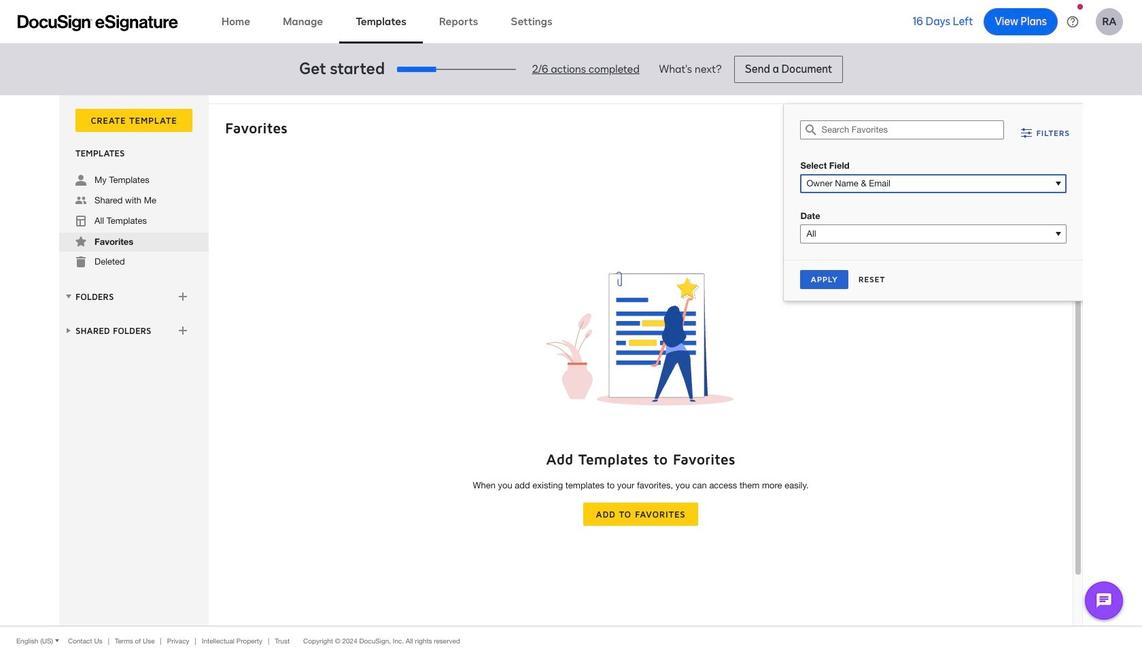 Task type: locate. For each thing, give the bounding box(es) containing it.
view shared folders image
[[63, 325, 74, 336]]

view folders image
[[63, 291, 74, 302]]

Search Favorites text field
[[822, 121, 1004, 139]]



Task type: describe. For each thing, give the bounding box(es) containing it.
star filled image
[[76, 236, 86, 247]]

shared image
[[76, 195, 86, 206]]

secondary navigation region
[[59, 95, 1087, 626]]

user image
[[76, 175, 86, 186]]

more info region
[[0, 626, 1143, 655]]

templates image
[[76, 216, 86, 227]]

trash image
[[76, 256, 86, 267]]

docusign esignature image
[[18, 15, 178, 31]]



Task type: vqa. For each thing, say whether or not it's contained in the screenshot.
more info region
yes



